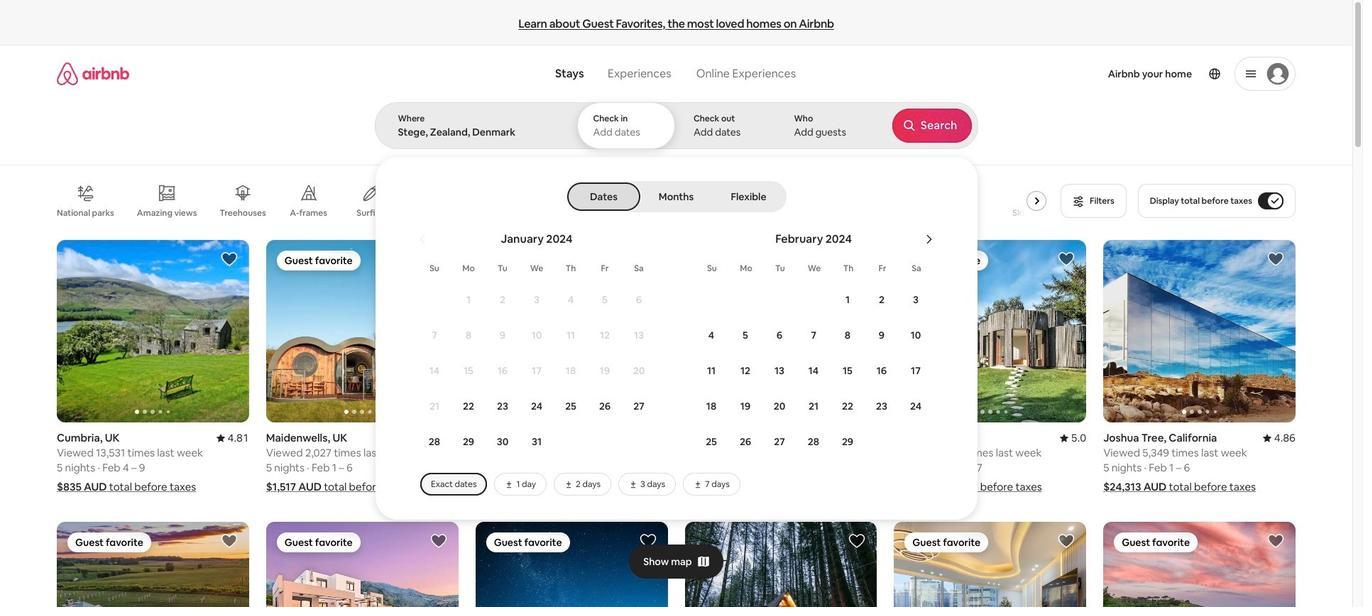 Task type: locate. For each thing, give the bounding box(es) containing it.
None search field
[[375, 45, 1363, 520]]

1 horizontal spatial 4.96 out of 5 average rating image
[[844, 431, 877, 445]]

1 4.96 out of 5 average rating image from the left
[[426, 431, 458, 445]]

4.96 out of 5 average rating image
[[426, 431, 458, 445], [844, 431, 877, 445]]

add to wishlist: dubai, uae image
[[1058, 533, 1075, 550]]

add to wishlist: twizel, new zealand image
[[639, 533, 656, 550]]

Search destinations search field
[[398, 126, 553, 138]]

tab panel
[[375, 102, 1363, 520]]

add to wishlist: joshua tree, california image
[[1267, 251, 1284, 268]]

2 4.96 out of 5 average rating image from the left
[[844, 431, 877, 445]]

add to wishlist: rælingen, norway image
[[849, 251, 866, 268]]

tab list
[[569, 181, 784, 212]]

add to wishlist: stege, denmark image
[[1058, 251, 1075, 268]]

5.0 out of 5 average rating image
[[1060, 431, 1086, 445]]

0 horizontal spatial 4.96 out of 5 average rating image
[[426, 431, 458, 445]]

add to wishlist: skykomish, washington image
[[849, 533, 866, 550]]

calendar application
[[392, 217, 1363, 496]]

4.96 out of 5 average rating image for add to wishlist: rælingen, norway icon
[[844, 431, 877, 445]]

group
[[57, 173, 1052, 229], [57, 240, 249, 423], [266, 240, 458, 423], [475, 240, 668, 423], [685, 240, 877, 423], [894, 240, 1279, 423], [1104, 240, 1296, 423], [57, 522, 249, 607], [266, 522, 458, 607], [475, 522, 668, 607], [685, 522, 877, 607], [894, 522, 1086, 607], [1104, 522, 1296, 607]]

add to wishlist: pierantonio, italy image
[[1267, 533, 1284, 550]]



Task type: describe. For each thing, give the bounding box(es) containing it.
profile element
[[818, 45, 1296, 102]]

add to wishlist: el prado, new mexico image
[[639, 251, 656, 268]]

add to wishlist: cleveland, wisconsin image
[[221, 533, 238, 550]]

4.81 out of 5 average rating image
[[216, 431, 249, 445]]

what can we help you find? tab list
[[544, 58, 684, 89]]

add to wishlist: cumbria, uk image
[[221, 251, 238, 268]]

add to wishlist: chania, greece image
[[430, 533, 447, 550]]

add to wishlist: maidenwells, uk image
[[430, 251, 447, 268]]

4.96 out of 5 average rating image for add to wishlist: maidenwells, uk 'image'
[[426, 431, 458, 445]]

4.86 out of 5 average rating image
[[1263, 431, 1296, 445]]



Task type: vqa. For each thing, say whether or not it's contained in the screenshot.
the Online Experiences
no



